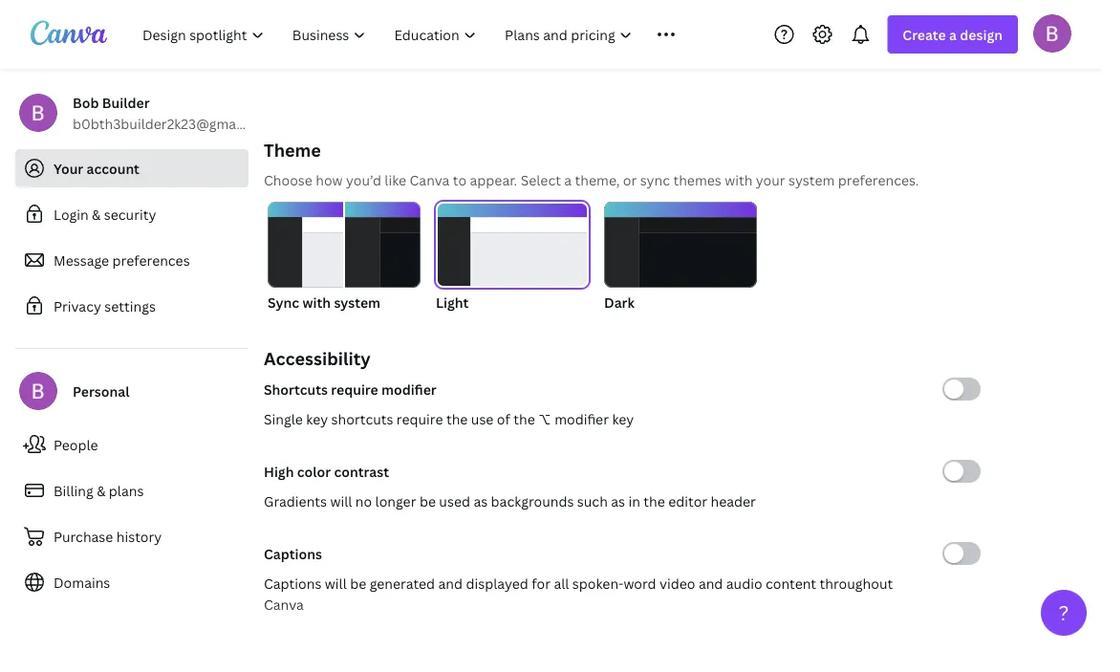 Task type: vqa. For each thing, say whether or not it's contained in the screenshot.
sync
yes



Task type: locate. For each thing, give the bounding box(es) containing it.
1 captions from the top
[[264, 544, 322, 563]]

key right single
[[306, 410, 328, 428]]

0 vertical spatial require
[[331, 380, 378, 398]]

1 vertical spatial system
[[334, 293, 381, 311]]

purchase history link
[[15, 517, 249, 555]]

1 horizontal spatial and
[[699, 574, 723, 592]]

bob
[[73, 93, 99, 111]]

the right in
[[644, 492, 665, 510]]

contrast
[[334, 462, 389, 480]]

1 horizontal spatial be
[[420, 492, 436, 510]]

and
[[438, 574, 463, 592], [699, 574, 723, 592]]

1 horizontal spatial a
[[949, 25, 957, 43]]

1 horizontal spatial with
[[725, 171, 753, 189]]

will left generated
[[325, 574, 347, 592]]

create a design
[[903, 25, 1003, 43]]

a right select
[[564, 171, 572, 189]]

the left use
[[446, 410, 468, 428]]

for
[[532, 574, 551, 592]]

will left no in the bottom left of the page
[[330, 492, 352, 510]]

captions inside the captions will be generated and displayed for all spoken-word video and audio content throughout canva
[[264, 574, 322, 592]]

as
[[474, 492, 488, 510], [611, 492, 625, 510]]

0 vertical spatial will
[[330, 492, 352, 510]]

with
[[725, 171, 753, 189], [303, 293, 331, 311]]

0 horizontal spatial a
[[564, 171, 572, 189]]

use
[[471, 410, 494, 428]]

the
[[446, 410, 468, 428], [514, 410, 535, 428], [644, 492, 665, 510]]

0 vertical spatial with
[[725, 171, 753, 189]]

with right sync
[[303, 293, 331, 311]]

0 vertical spatial captions
[[264, 544, 322, 563]]

0 horizontal spatial canva
[[264, 595, 304, 613]]

privacy settings link
[[15, 287, 249, 325]]

billing
[[54, 481, 93, 500]]

1 vertical spatial will
[[325, 574, 347, 592]]

history
[[116, 527, 162, 545]]

0 vertical spatial &
[[92, 205, 101, 223]]

& left plans
[[97, 481, 106, 500]]

system up accessibility
[[334, 293, 381, 311]]

&
[[92, 205, 101, 223], [97, 481, 106, 500]]

a inside theme choose how you'd like canva to appear. select a theme, or sync themes with your system preferences.
[[564, 171, 572, 189]]

domains link
[[15, 563, 249, 601]]

and right video
[[699, 574, 723, 592]]

require right shortcuts
[[397, 410, 443, 428]]

0 horizontal spatial and
[[438, 574, 463, 592]]

2 and from the left
[[699, 574, 723, 592]]

word
[[624, 574, 656, 592]]

1 horizontal spatial system
[[789, 171, 835, 189]]

login & security
[[54, 205, 156, 223]]

a left design
[[949, 25, 957, 43]]

1 vertical spatial captions
[[264, 574, 322, 592]]

backgrounds
[[491, 492, 574, 510]]

1 horizontal spatial as
[[611, 492, 625, 510]]

used
[[439, 492, 470, 510]]

system
[[789, 171, 835, 189], [334, 293, 381, 311]]

key right ⌥
[[612, 410, 634, 428]]

shortcuts
[[264, 380, 328, 398]]

1 vertical spatial &
[[97, 481, 106, 500]]

shortcuts require modifier
[[264, 380, 437, 398]]

2 key from the left
[[612, 410, 634, 428]]

bob builder image
[[1033, 14, 1072, 52]]

& for billing
[[97, 481, 106, 500]]

0 vertical spatial system
[[789, 171, 835, 189]]

0 horizontal spatial key
[[306, 410, 328, 428]]

theme,
[[575, 171, 620, 189]]

with left your
[[725, 171, 753, 189]]

gradients
[[264, 492, 327, 510]]

0 horizontal spatial as
[[474, 492, 488, 510]]

0 vertical spatial modifier
[[381, 380, 437, 398]]

no
[[355, 492, 372, 510]]

be
[[420, 492, 436, 510], [350, 574, 366, 592]]

be left generated
[[350, 574, 366, 592]]

header
[[711, 492, 756, 510]]

or
[[623, 171, 637, 189]]

0 horizontal spatial with
[[303, 293, 331, 311]]

your account link
[[15, 149, 249, 187]]

& right 'login'
[[92, 205, 101, 223]]

1 vertical spatial a
[[564, 171, 572, 189]]

be left used
[[420, 492, 436, 510]]

require
[[331, 380, 378, 398], [397, 410, 443, 428]]

design
[[960, 25, 1003, 43]]

1 horizontal spatial key
[[612, 410, 634, 428]]

purchase history
[[54, 527, 162, 545]]

privacy
[[54, 297, 101, 315]]

will inside the captions will be generated and displayed for all spoken-word video and audio content throughout canva
[[325, 574, 347, 592]]

0 horizontal spatial modifier
[[381, 380, 437, 398]]

modifier right ⌥
[[555, 410, 609, 428]]

1 horizontal spatial require
[[397, 410, 443, 428]]

1 horizontal spatial canva
[[410, 171, 450, 189]]

1 vertical spatial canva
[[264, 595, 304, 613]]

and left displayed on the bottom of page
[[438, 574, 463, 592]]

accessibility
[[264, 347, 371, 370]]

0 vertical spatial be
[[420, 492, 436, 510]]

0 horizontal spatial system
[[334, 293, 381, 311]]

2 captions from the top
[[264, 574, 322, 592]]

0 horizontal spatial the
[[446, 410, 468, 428]]

?
[[1059, 599, 1069, 626]]

top level navigation element
[[130, 15, 712, 54], [130, 15, 712, 54]]

as right used
[[474, 492, 488, 510]]

preferences.
[[838, 171, 919, 189]]

will
[[330, 492, 352, 510], [325, 574, 347, 592]]

system inside button
[[334, 293, 381, 311]]

canva
[[410, 171, 450, 189], [264, 595, 304, 613]]

1 vertical spatial be
[[350, 574, 366, 592]]

modifier up single key shortcuts require the use of the ⌥ modifier key
[[381, 380, 437, 398]]

purchase
[[54, 527, 113, 545]]

canva inside the captions will be generated and displayed for all spoken-word video and audio content throughout canva
[[264, 595, 304, 613]]

captions
[[264, 544, 322, 563], [264, 574, 322, 592]]

system right your
[[789, 171, 835, 189]]

the left ⌥
[[514, 410, 535, 428]]

create a design button
[[888, 15, 1018, 54]]

sync
[[268, 293, 299, 311]]

message preferences
[[54, 251, 190, 269]]

be inside the captions will be generated and displayed for all spoken-word video and audio content throughout canva
[[350, 574, 366, 592]]

color
[[297, 462, 331, 480]]

theme
[[264, 138, 321, 162]]

security
[[104, 205, 156, 223]]

0 vertical spatial a
[[949, 25, 957, 43]]

key
[[306, 410, 328, 428], [612, 410, 634, 428]]

0 horizontal spatial require
[[331, 380, 378, 398]]

as left in
[[611, 492, 625, 510]]

1 key from the left
[[306, 410, 328, 428]]

you'd
[[346, 171, 381, 189]]

with inside theme choose how you'd like canva to appear. select a theme, or sync themes with your system preferences.
[[725, 171, 753, 189]]

require up shortcuts
[[331, 380, 378, 398]]

1 horizontal spatial the
[[514, 410, 535, 428]]

1 vertical spatial with
[[303, 293, 331, 311]]

modifier
[[381, 380, 437, 398], [555, 410, 609, 428]]

0 vertical spatial canva
[[410, 171, 450, 189]]

a
[[949, 25, 957, 43], [564, 171, 572, 189]]

theme choose how you'd like canva to appear. select a theme, or sync themes with your system preferences.
[[264, 138, 919, 189]]

throughout
[[820, 574, 893, 592]]

gradients will no longer be used as backgrounds such as in the editor header
[[264, 492, 756, 510]]

0 horizontal spatial be
[[350, 574, 366, 592]]

1 vertical spatial modifier
[[555, 410, 609, 428]]

dark
[[604, 293, 635, 311]]

privacy settings
[[54, 297, 156, 315]]



Task type: describe. For each thing, give the bounding box(es) containing it.
login
[[54, 205, 89, 223]]

1 and from the left
[[438, 574, 463, 592]]

displayed
[[466, 574, 528, 592]]

editor
[[668, 492, 708, 510]]

login & security link
[[15, 195, 249, 233]]

& for login
[[92, 205, 101, 223]]

with inside sync with system button
[[303, 293, 331, 311]]

Dark button
[[604, 202, 757, 313]]

2 horizontal spatial the
[[644, 492, 665, 510]]

system inside theme choose how you'd like canva to appear. select a theme, or sync themes with your system preferences.
[[789, 171, 835, 189]]

all
[[554, 574, 569, 592]]

longer
[[375, 492, 416, 510]]

canva inside theme choose how you'd like canva to appear. select a theme, or sync themes with your system preferences.
[[410, 171, 450, 189]]

b0bth3builder2k23@gmail.com
[[73, 114, 275, 132]]

captions for captions
[[264, 544, 322, 563]]

sync
[[640, 171, 670, 189]]

personal
[[73, 382, 129, 400]]

a inside dropdown button
[[949, 25, 957, 43]]

bob builder b0bth3builder2k23@gmail.com
[[73, 93, 275, 132]]

plans
[[109, 481, 144, 500]]

⌥
[[538, 410, 551, 428]]

create
[[903, 25, 946, 43]]

appear.
[[470, 171, 517, 189]]

generated
[[370, 574, 435, 592]]

shortcuts
[[331, 410, 393, 428]]

captions for captions will be generated and displayed for all spoken-word video and audio content throughout canva
[[264, 574, 322, 592]]

will for no
[[330, 492, 352, 510]]

people
[[54, 435, 98, 454]]

such
[[577, 492, 608, 510]]

1 as from the left
[[474, 492, 488, 510]]

spoken-
[[572, 574, 624, 592]]

your
[[54, 159, 83, 177]]

in
[[629, 492, 640, 510]]

of
[[497, 410, 510, 428]]

select
[[521, 171, 561, 189]]

1 horizontal spatial modifier
[[555, 410, 609, 428]]

settings
[[104, 297, 156, 315]]

high color contrast
[[264, 462, 389, 480]]

account
[[87, 159, 140, 177]]

builder
[[102, 93, 150, 111]]

your account
[[54, 159, 140, 177]]

like
[[385, 171, 406, 189]]

1 vertical spatial require
[[397, 410, 443, 428]]

themes
[[673, 171, 722, 189]]

audio
[[726, 574, 762, 592]]

Sync with system button
[[268, 202, 421, 313]]

people link
[[15, 425, 249, 464]]

single key shortcuts require the use of the ⌥ modifier key
[[264, 410, 634, 428]]

high
[[264, 462, 294, 480]]

to
[[453, 171, 467, 189]]

light
[[436, 293, 469, 311]]

how
[[316, 171, 343, 189]]

billing & plans
[[54, 481, 144, 500]]

2 as from the left
[[611, 492, 625, 510]]

billing & plans link
[[15, 471, 249, 510]]

message
[[54, 251, 109, 269]]

preferences
[[112, 251, 190, 269]]

captions will be generated and displayed for all spoken-word video and audio content throughout canva
[[264, 574, 893, 613]]

choose
[[264, 171, 312, 189]]

? button
[[1041, 590, 1087, 636]]

single
[[264, 410, 303, 428]]

will for be
[[325, 574, 347, 592]]

content
[[766, 574, 817, 592]]

domains
[[54, 573, 110, 591]]

sync with system
[[268, 293, 381, 311]]

Light button
[[436, 202, 589, 313]]

message preferences link
[[15, 241, 249, 279]]

your
[[756, 171, 785, 189]]

video
[[660, 574, 695, 592]]



